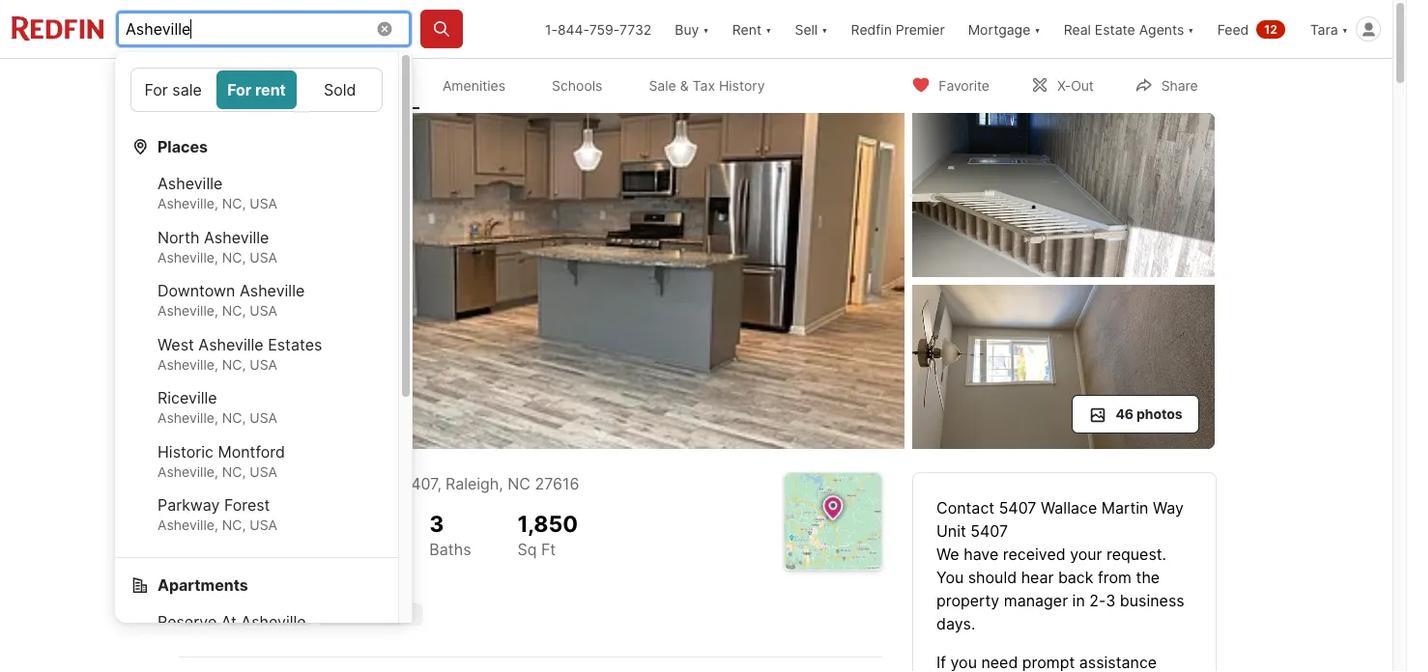 Task type: vqa. For each thing, say whether or not it's contained in the screenshot.
ad Element
no



Task type: locate. For each thing, give the bounding box(es) containing it.
3 down from
[[1105, 591, 1115, 610]]

reserve at asheville link
[[115, 605, 398, 658], [158, 612, 306, 632]]

wallace inside 5407 wallace martin way unit 5407
[[1041, 498, 1097, 518]]

way for 5407 wallace martin way unit 5407 , raleigh , nc 27616
[[332, 474, 363, 493]]

1 vertical spatial wallace
[[1041, 498, 1097, 518]]

0 horizontal spatial 3
[[429, 511, 444, 538]]

asheville, down west
[[158, 356, 218, 373]]

wallace for 5407 wallace martin way unit 5407 , raleigh , nc 27616
[[220, 474, 277, 493]]

5 asheville, from the top
[[158, 410, 218, 426]]

montford
[[218, 442, 285, 462]]

1 horizontal spatial martin
[[1101, 498, 1148, 518]]

asheville link
[[158, 174, 223, 193]]

usa down 'montford'
[[250, 464, 278, 480]]

search link
[[202, 74, 287, 98]]

7 asheville, from the top
[[158, 517, 218, 534]]

4 asheville, from the top
[[158, 356, 218, 373]]

asheville,
[[158, 195, 218, 212], [158, 249, 218, 265], [158, 303, 218, 319], [158, 356, 218, 373], [158, 410, 218, 426], [158, 464, 218, 480], [158, 517, 218, 534]]

1 horizontal spatial ,
[[499, 474, 503, 493]]

for
[[145, 80, 168, 100], [227, 80, 252, 100]]

a/c
[[190, 608, 210, 622]]

5 usa from the top
[[250, 410, 278, 426]]

▾ right "rent" in the top of the page
[[766, 21, 772, 37]]

1 horizontal spatial for
[[227, 80, 252, 100]]

1 vertical spatial way
[[1153, 498, 1184, 518]]

unit
[[368, 474, 397, 493], [936, 522, 966, 541]]

3 ▾ from the left
[[822, 21, 828, 37]]

asheville, inside historic montford asheville, nc, usa
[[158, 464, 218, 480]]

manager
[[1004, 591, 1068, 610]]

request.
[[1106, 545, 1166, 564]]

usa up downtown asheville link
[[250, 249, 278, 265]]

usa down downtown asheville link
[[250, 303, 278, 319]]

4 usa from the top
[[250, 356, 278, 373]]

6 ▾ from the left
[[1342, 21, 1348, 37]]

3
[[429, 511, 444, 538], [1105, 591, 1115, 610]]

1 ▾ from the left
[[703, 21, 709, 37]]

6 asheville, from the top
[[158, 464, 218, 480]]

usa down forest in the bottom left of the page
[[250, 517, 278, 534]]

for left rent
[[227, 80, 252, 100]]

6 nc, from the top
[[222, 464, 246, 480]]

2 for from the left
[[227, 80, 252, 100]]

x-out
[[1057, 77, 1094, 93]]

asheville, inside asheville asheville, nc, usa
[[158, 195, 218, 212]]

5407
[[178, 474, 216, 493], [402, 474, 437, 493], [999, 498, 1036, 518], [970, 522, 1008, 541]]

list box
[[130, 68, 383, 112]]

asheville, inside "west asheville estates asheville, nc, usa"
[[158, 356, 218, 373]]

0 horizontal spatial way
[[332, 474, 363, 493]]

0 vertical spatial martin
[[281, 474, 328, 493]]

nc, inside downtown asheville asheville, nc, usa
[[222, 303, 246, 319]]

asheville for west
[[199, 335, 264, 354]]

46 photos button
[[1072, 395, 1199, 434]]

unit up we
[[936, 522, 966, 541]]

&
[[680, 78, 689, 94]]

martin up 'request.'
[[1101, 498, 1148, 518]]

mortgage ▾ button
[[957, 0, 1052, 58]]

asheville inside "west asheville estates asheville, nc, usa"
[[199, 335, 264, 354]]

favorite
[[939, 77, 990, 93]]

nc, up historic montford link
[[222, 410, 246, 426]]

premier
[[896, 21, 945, 37]]

1 asheville, from the top
[[158, 195, 218, 212]]

unit for 5407 wallace martin way unit 5407
[[936, 522, 966, 541]]

martin for 5407 wallace martin way unit 5407
[[1101, 498, 1148, 518]]

▾ right agents
[[1188, 21, 1194, 37]]

nc, down north asheville link
[[222, 249, 246, 265]]

contact
[[936, 498, 999, 518]]

swimming
[[328, 608, 385, 622]]

0 horizontal spatial ,
[[437, 474, 442, 493]]

historic montford link
[[158, 442, 285, 462]]

nc,
[[222, 195, 246, 212], [222, 249, 246, 265], [222, 303, 246, 319], [222, 356, 246, 373], [222, 410, 246, 426], [222, 464, 246, 480], [222, 517, 246, 534]]

the
[[1136, 568, 1160, 587]]

asheville, down parkway
[[158, 517, 218, 534]]

north
[[158, 228, 200, 247]]

2 asheville, from the top
[[158, 249, 218, 265]]

▾ right tara
[[1342, 21, 1348, 37]]

27616
[[535, 474, 579, 493]]

view
[[281, 406, 313, 422]]

usa inside "west asheville estates asheville, nc, usa"
[[250, 356, 278, 373]]

for left "sale"
[[145, 80, 168, 100]]

asheville inside downtown asheville asheville, nc, usa
[[240, 281, 305, 301]]

asheville down downtown asheville asheville, nc, usa
[[199, 335, 264, 354]]

hear
[[1021, 568, 1054, 587]]

1-
[[545, 21, 558, 37]]

for sale
[[145, 80, 202, 100]]

6 usa from the top
[[250, 464, 278, 480]]

4 nc, from the top
[[222, 356, 246, 373]]

buy ▾
[[675, 21, 709, 37]]

asheville down places
[[158, 174, 223, 193]]

3 asheville, from the top
[[158, 303, 218, 319]]

3 nc, from the top
[[222, 303, 246, 319]]

asheville right at
[[241, 612, 306, 632]]

3 baths
[[429, 511, 471, 560]]

schools tab
[[529, 63, 626, 109]]

3 inside we have received your request. you should hear back from the property manager in 2-3 business days.
[[1105, 591, 1115, 610]]

,
[[437, 474, 442, 493], [499, 474, 503, 493]]

asheville for north
[[204, 228, 269, 247]]

tax
[[693, 78, 715, 94]]

baths
[[429, 541, 471, 560]]

amenities tab
[[419, 63, 529, 109]]

▾ for rent ▾
[[766, 21, 772, 37]]

mortgage ▾
[[968, 21, 1041, 37]]

asheville inside north asheville asheville, nc, usa
[[204, 228, 269, 247]]

reserve
[[158, 612, 217, 632]]

way
[[332, 474, 363, 493], [1153, 498, 1184, 518]]

usa inside riceville asheville, nc, usa
[[250, 410, 278, 426]]

1 horizontal spatial wallace
[[1041, 498, 1097, 518]]

1 horizontal spatial 3
[[1105, 591, 1115, 610]]

usa inside asheville asheville, nc, usa
[[250, 195, 278, 212]]

rent ▾
[[732, 21, 772, 37]]

844-
[[558, 21, 589, 37]]

1 horizontal spatial way
[[1153, 498, 1184, 518]]

0 horizontal spatial martin
[[281, 474, 328, 493]]

3 inside 3 baths
[[429, 511, 444, 538]]

0 horizontal spatial for
[[145, 80, 168, 100]]

wallace for 5407 wallace martin way unit 5407
[[1041, 498, 1097, 518]]

1 , from the left
[[437, 474, 442, 493]]

should
[[968, 568, 1017, 587]]

downtown asheville asheville, nc, usa
[[158, 281, 305, 319]]

1 vertical spatial unit
[[936, 522, 966, 541]]

martin up /mo
[[281, 474, 328, 493]]

0 vertical spatial way
[[332, 474, 363, 493]]

we
[[936, 545, 959, 564]]

way inside 5407 wallace martin way unit 5407
[[1153, 498, 1184, 518]]

x-
[[1057, 77, 1071, 93]]

dishwasher
[[237, 608, 301, 622]]

beds
[[346, 541, 383, 560]]

usa left view on the left bottom
[[250, 410, 278, 426]]

nc, down west asheville estates link
[[222, 356, 246, 373]]

2 ▾ from the left
[[766, 21, 772, 37]]

1 horizontal spatial unit
[[936, 522, 966, 541]]

7 usa from the top
[[250, 517, 278, 534]]

asheville down asheville asheville, nc, usa
[[204, 228, 269, 247]]

north asheville asheville, nc, usa
[[158, 228, 278, 265]]

1 for from the left
[[145, 80, 168, 100]]

unit for 5407 wallace martin way unit 5407 , raleigh , nc 27616
[[368, 474, 397, 493]]

0 vertical spatial wallace
[[220, 474, 277, 493]]

street view button
[[194, 395, 330, 434]]

sell ▾ button
[[795, 0, 828, 58]]

5 nc, from the top
[[222, 410, 246, 426]]

wallace
[[220, 474, 277, 493], [1041, 498, 1097, 518]]

▾ right sell
[[822, 21, 828, 37]]

▾ for mortgage ▾
[[1035, 21, 1041, 37]]

way up 'request.'
[[1153, 498, 1184, 518]]

asheville up the estates
[[240, 281, 305, 301]]

1 vertical spatial 3
[[1105, 591, 1115, 610]]

, left nc
[[499, 474, 503, 493]]

pool
[[388, 608, 412, 622]]

rent ▾ button
[[721, 0, 783, 58]]

nc, inside parkway forest asheville, nc, usa
[[222, 517, 246, 534]]

1 nc, from the top
[[222, 195, 246, 212]]

▾ right buy
[[703, 21, 709, 37]]

from
[[1098, 568, 1131, 587]]

▾ right the mortgage in the top of the page
[[1035, 21, 1041, 37]]

nc, down forest in the bottom left of the page
[[222, 517, 246, 534]]

way up beds
[[332, 474, 363, 493]]

schools
[[552, 78, 603, 94]]

0 vertical spatial unit
[[368, 474, 397, 493]]

4 ▾ from the left
[[1035, 21, 1041, 37]]

asheville, down downtown
[[158, 303, 218, 319]]

forest
[[224, 496, 270, 515]]

overview
[[333, 78, 396, 94]]

nc, inside historic montford asheville, nc, usa
[[222, 464, 246, 480]]

usa up north asheville link
[[250, 195, 278, 212]]

share button
[[1118, 64, 1215, 104]]

history
[[719, 78, 765, 94]]

rent
[[732, 21, 762, 37]]

north asheville link
[[158, 228, 269, 247]]

asheville, down north
[[158, 249, 218, 265]]

2 usa from the top
[[250, 249, 278, 265]]

nc, inside north asheville asheville, nc, usa
[[222, 249, 246, 265]]

asheville, down historic on the bottom left of page
[[158, 464, 218, 480]]

3 usa from the top
[[250, 303, 278, 319]]

3 up the baths
[[429, 511, 444, 538]]

way for 5407 wallace martin way unit 5407
[[1153, 498, 1184, 518]]

martin inside 5407 wallace martin way unit 5407
[[1101, 498, 1148, 518]]

5407 wallace martin way unit 5407
[[936, 498, 1184, 541]]

, left raleigh
[[437, 474, 442, 493]]

wallace up forest in the bottom left of the page
[[220, 474, 277, 493]]

nc, inside riceville asheville, nc, usa
[[222, 410, 246, 426]]

0 horizontal spatial wallace
[[220, 474, 277, 493]]

unit inside 5407 wallace martin way unit 5407
[[936, 522, 966, 541]]

asheville for downtown
[[240, 281, 305, 301]]

1 vertical spatial martin
[[1101, 498, 1148, 518]]

asheville, inside riceville asheville, nc, usa
[[158, 410, 218, 426]]

0 vertical spatial 3
[[429, 511, 444, 538]]

nc, up north asheville link
[[222, 195, 246, 212]]

martin
[[281, 474, 328, 493], [1101, 498, 1148, 518]]

map entry image
[[784, 473, 881, 570]]

2 nc, from the top
[[222, 249, 246, 265]]

raleigh
[[446, 474, 499, 493]]

for for for sale
[[145, 80, 168, 100]]

asheville, down asheville "link"
[[158, 195, 218, 212]]

overview tab
[[310, 63, 419, 109]]

west asheville estates link
[[158, 335, 322, 354]]

7 nc, from the top
[[222, 517, 246, 534]]

wallace up your
[[1041, 498, 1097, 518]]

nc, down downtown asheville link
[[222, 303, 246, 319]]

nc, down historic montford link
[[222, 464, 246, 480]]

usa down west asheville estates link
[[250, 356, 278, 373]]

unit up beds
[[368, 474, 397, 493]]

parkway
[[158, 496, 220, 515]]

$2,250 /mo price
[[178, 511, 300, 560]]

list box containing for sale
[[130, 68, 383, 112]]

0 horizontal spatial unit
[[368, 474, 397, 493]]

feed
[[1218, 21, 1249, 37]]

west
[[158, 335, 194, 354]]

asheville, down the riceville link
[[158, 410, 218, 426]]

image image
[[178, 113, 904, 449], [912, 113, 1215, 277], [912, 285, 1215, 449]]

tab list
[[178, 59, 804, 109]]

1 usa from the top
[[250, 195, 278, 212]]

tara
[[1310, 21, 1338, 37]]



Task type: describe. For each thing, give the bounding box(es) containing it.
12
[[1265, 22, 1278, 36]]

places
[[158, 137, 208, 157]]

asheville, inside downtown asheville asheville, nc, usa
[[158, 303, 218, 319]]

your
[[1070, 545, 1102, 564]]

parkway forest link
[[158, 496, 270, 515]]

riceville asheville, nc, usa
[[158, 389, 278, 426]]

x-out button
[[1014, 64, 1110, 104]]

5407 left raleigh
[[402, 474, 437, 493]]

asheville, inside north asheville asheville, nc, usa
[[158, 249, 218, 265]]

days.
[[936, 614, 975, 634]]

mortgage ▾ button
[[968, 0, 1041, 58]]

photos
[[1137, 406, 1183, 422]]

1,850 sq ft
[[518, 511, 578, 560]]

amenities
[[443, 78, 506, 94]]

downtown asheville link
[[158, 281, 305, 301]]

rent
[[255, 80, 286, 100]]

share
[[1162, 77, 1198, 93]]

759-
[[589, 21, 620, 37]]

usa inside north asheville asheville, nc, usa
[[250, 249, 278, 265]]

redfin premier button
[[840, 0, 957, 58]]

5 ▾ from the left
[[1188, 21, 1194, 37]]

property
[[936, 591, 999, 610]]

reserve at asheville
[[158, 612, 306, 632]]

▾ for sell ▾
[[822, 21, 828, 37]]

5407 up received
[[999, 498, 1036, 518]]

usa inside downtown asheville asheville, nc, usa
[[250, 303, 278, 319]]

▾ for buy ▾
[[703, 21, 709, 37]]

in
[[1072, 591, 1085, 610]]

5407 wallace martin way unit 5407 , raleigh , nc 27616
[[178, 474, 579, 493]]

nc
[[508, 474, 531, 493]]

7732
[[620, 21, 652, 37]]

sq
[[518, 541, 537, 560]]

real estate agents ▾
[[1064, 21, 1194, 37]]

sold
[[324, 80, 356, 100]]

street view
[[237, 406, 313, 422]]

historic
[[158, 442, 214, 462]]

out
[[1071, 77, 1094, 93]]

sell
[[795, 21, 818, 37]]

tara ▾
[[1310, 21, 1348, 37]]

asheville inside asheville asheville, nc, usa
[[158, 174, 223, 193]]

at
[[221, 612, 237, 632]]

nc, inside asheville asheville, nc, usa
[[222, 195, 246, 212]]

ft
[[541, 541, 556, 560]]

riceville
[[158, 389, 217, 408]]

nc, inside "west asheville estates asheville, nc, usa"
[[222, 356, 246, 373]]

price
[[178, 541, 215, 560]]

sell ▾
[[795, 21, 828, 37]]

downtown
[[158, 281, 235, 301]]

riceville link
[[158, 389, 217, 408]]

1,850
[[518, 511, 578, 538]]

buy ▾ button
[[663, 0, 721, 58]]

buy ▾ button
[[675, 0, 709, 58]]

$2,250
[[178, 511, 257, 538]]

street
[[237, 406, 277, 422]]

5407 up 'have'
[[970, 522, 1008, 541]]

west asheville estates asheville, nc, usa
[[158, 335, 322, 373]]

sale
[[649, 78, 676, 94]]

redfin
[[851, 21, 892, 37]]

asheville asheville, nc, usa
[[158, 174, 278, 212]]

martin for 5407 wallace martin way unit 5407 , raleigh , nc 27616
[[281, 474, 328, 493]]

sale
[[172, 80, 202, 100]]

tab list containing search
[[178, 59, 804, 109]]

5407 up parkway
[[178, 474, 216, 493]]

46 photos
[[1116, 406, 1183, 422]]

for for for rent
[[227, 80, 252, 100]]

estates
[[268, 335, 322, 354]]

redfin premier
[[851, 21, 945, 37]]

agents
[[1139, 21, 1184, 37]]

mortgage
[[968, 21, 1031, 37]]

sell ▾ button
[[783, 0, 840, 58]]

2 , from the left
[[499, 474, 503, 493]]

/mo
[[257, 511, 300, 538]]

1-844-759-7732
[[545, 21, 652, 37]]

you
[[936, 568, 964, 587]]

▾ for tara ▾
[[1342, 21, 1348, 37]]

real estate agents ▾ button
[[1052, 0, 1206, 58]]

sale & tax history tab
[[626, 63, 788, 109]]

real estate agents ▾ link
[[1064, 0, 1194, 58]]

have
[[963, 545, 998, 564]]

for rent
[[227, 80, 286, 100]]

usa inside parkway forest asheville, nc, usa
[[250, 517, 278, 534]]

City, Address, School, Agent, ZIP search field
[[115, 10, 413, 48]]

parkway forest asheville, nc, usa
[[158, 496, 278, 534]]

we have received your request. you should hear back from the property manager in 2-3 business days.
[[936, 545, 1184, 634]]

sale & tax history
[[649, 78, 765, 94]]

usa inside historic montford asheville, nc, usa
[[250, 464, 278, 480]]

asheville, inside parkway forest asheville, nc, usa
[[158, 517, 218, 534]]

search
[[240, 78, 287, 94]]

apartments
[[158, 576, 248, 595]]

favorite button
[[895, 64, 1006, 104]]

historic montford asheville, nc, usa
[[158, 442, 285, 480]]

submit search image
[[432, 19, 451, 39]]

1-844-759-7732 link
[[545, 21, 652, 37]]



